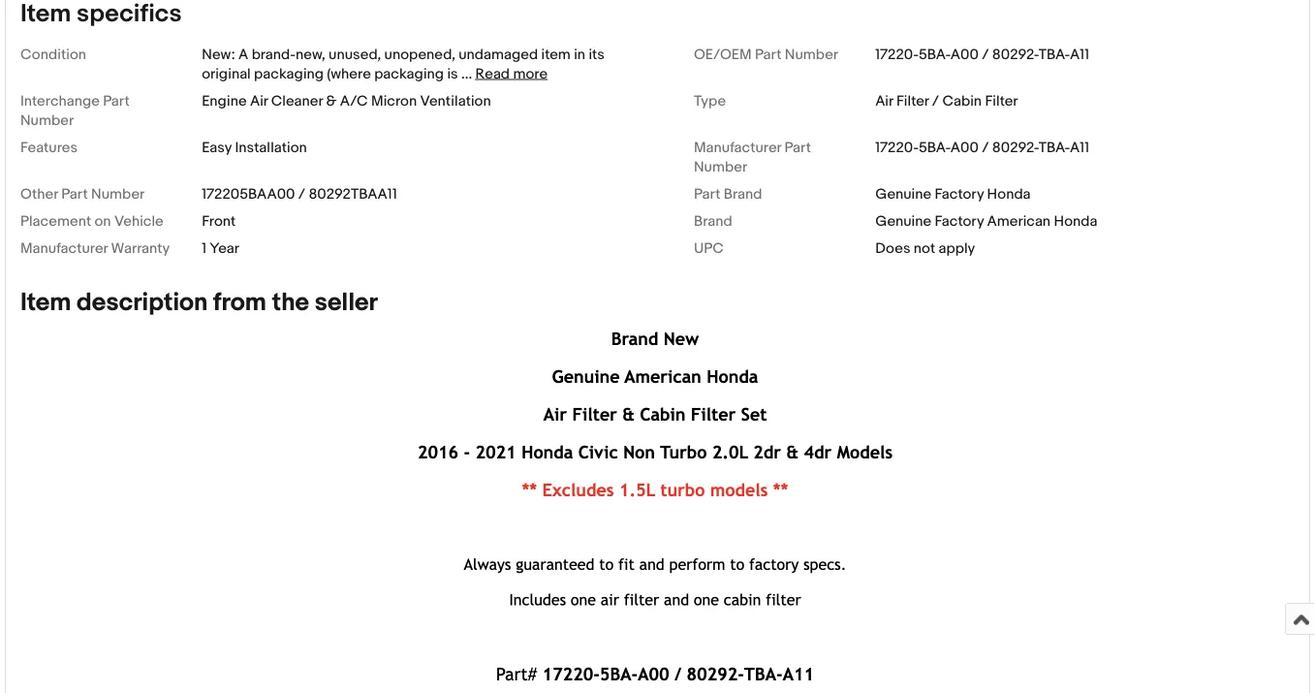 Task type: vqa. For each thing, say whether or not it's contained in the screenshot.
Item
yes



Task type: describe. For each thing, give the bounding box(es) containing it.
engine
[[202, 92, 247, 110]]

a/c
[[340, 92, 368, 110]]

genuine factory honda
[[876, 186, 1031, 203]]

warranty
[[111, 240, 170, 257]]

unopened,
[[384, 46, 456, 63]]

easy
[[202, 139, 232, 156]]

genuine for genuine factory american honda
[[876, 213, 932, 230]]

new,
[[296, 46, 325, 63]]

2 packaging from the left
[[374, 65, 444, 83]]

manufacturer for manufacturer part number
[[694, 139, 782, 156]]

genuine factory american honda
[[876, 213, 1098, 230]]

0 vertical spatial honda
[[987, 186, 1031, 203]]

air filter / cabin filter
[[876, 92, 1018, 110]]

on
[[94, 213, 111, 230]]

front
[[202, 213, 236, 230]]

a00 for manufacturer part number
[[951, 139, 979, 156]]

manufacturer warranty
[[20, 240, 170, 257]]

its
[[589, 46, 605, 63]]

read more
[[476, 65, 548, 83]]

apply
[[939, 240, 976, 257]]

part for interchange
[[103, 92, 130, 110]]

easy installation
[[202, 139, 307, 156]]

80292- for oe/oem part number
[[993, 46, 1039, 63]]

interchange
[[20, 92, 100, 110]]

1 vertical spatial brand
[[694, 213, 732, 230]]

factory for honda
[[935, 186, 984, 203]]

1 packaging from the left
[[254, 65, 324, 83]]

in
[[574, 46, 586, 63]]

&
[[326, 92, 337, 110]]

number for interchange part number
[[20, 112, 74, 129]]

/ up air filter / cabin filter
[[982, 46, 989, 63]]

read more button
[[476, 65, 548, 83]]

item description from the seller
[[20, 288, 378, 318]]

1 filter from the left
[[897, 92, 929, 110]]

type
[[694, 92, 726, 110]]

2 filter from the left
[[985, 92, 1018, 110]]

installation
[[235, 139, 307, 156]]

original
[[202, 65, 251, 83]]

oe/oem
[[694, 46, 752, 63]]

manufacturer for manufacturer warranty
[[20, 240, 108, 257]]

80292tbaa11
[[309, 186, 397, 203]]

1 year
[[202, 240, 240, 257]]

undamaged
[[459, 46, 538, 63]]

...
[[461, 65, 472, 83]]

a11 for manufacturer part number
[[1070, 139, 1090, 156]]

features
[[20, 139, 78, 156]]

5ba- for manufacturer part number
[[919, 139, 951, 156]]

cleaner
[[271, 92, 323, 110]]



Task type: locate. For each thing, give the bounding box(es) containing it.
brand
[[724, 186, 762, 203], [694, 213, 732, 230]]

part for manufacturer
[[785, 139, 811, 156]]

0 horizontal spatial honda
[[987, 186, 1031, 203]]

1 genuine from the top
[[876, 186, 932, 203]]

1 vertical spatial manufacturer
[[20, 240, 108, 257]]

seller
[[315, 288, 378, 318]]

80292- up 'american'
[[993, 139, 1039, 156]]

filter
[[897, 92, 929, 110], [985, 92, 1018, 110]]

0 vertical spatial genuine
[[876, 186, 932, 203]]

1 factory from the top
[[935, 186, 984, 203]]

17220- down air filter / cabin filter
[[876, 139, 919, 156]]

2 17220-5ba-a00 / 80292-tba-a11 from the top
[[876, 139, 1090, 156]]

0 horizontal spatial air
[[250, 92, 268, 110]]

micron
[[371, 92, 417, 110]]

17220- for manufacturer part number
[[876, 139, 919, 156]]

condition
[[20, 46, 86, 63]]

number inside interchange part number
[[20, 112, 74, 129]]

1 vertical spatial factory
[[935, 213, 984, 230]]

2 tba- from the top
[[1039, 139, 1070, 156]]

honda
[[987, 186, 1031, 203], [1054, 213, 1098, 230]]

2 a11 from the top
[[1070, 139, 1090, 156]]

manufacturer
[[694, 139, 782, 156], [20, 240, 108, 257]]

factory up genuine factory american honda at the top of the page
[[935, 186, 984, 203]]

air left the cabin
[[876, 92, 893, 110]]

0 vertical spatial factory
[[935, 186, 984, 203]]

manufacturer inside manufacturer part number
[[694, 139, 782, 156]]

/ up genuine factory honda
[[982, 139, 989, 156]]

0 vertical spatial 17220-
[[876, 46, 919, 63]]

1 vertical spatial 17220-5ba-a00 / 80292-tba-a11
[[876, 139, 1090, 156]]

(where
[[327, 65, 371, 83]]

0 vertical spatial tba-
[[1039, 46, 1070, 63]]

air
[[250, 92, 268, 110], [876, 92, 893, 110]]

the
[[272, 288, 309, 318]]

does not apply
[[876, 240, 976, 257]]

manufacturer down placement
[[20, 240, 108, 257]]

a
[[239, 46, 248, 63]]

0 vertical spatial 5ba-
[[919, 46, 951, 63]]

5ba- up air filter / cabin filter
[[919, 46, 951, 63]]

1 air from the left
[[250, 92, 268, 110]]

0 vertical spatial a00
[[951, 46, 979, 63]]

brand-
[[252, 46, 296, 63]]

5ba- down air filter / cabin filter
[[919, 139, 951, 156]]

number for manufacturer part number
[[694, 158, 748, 176]]

1 vertical spatial 80292-
[[993, 139, 1039, 156]]

brand down manufacturer part number
[[724, 186, 762, 203]]

factory up apply
[[935, 213, 984, 230]]

new:
[[202, 46, 235, 63]]

vehicle
[[114, 213, 164, 230]]

other part number
[[20, 186, 145, 203]]

/
[[982, 46, 989, 63], [932, 92, 940, 110], [982, 139, 989, 156], [298, 186, 305, 203]]

from
[[213, 288, 267, 318]]

number right oe/oem at the top right of the page
[[785, 46, 839, 63]]

genuine for genuine factory honda
[[876, 186, 932, 203]]

does
[[876, 240, 911, 257]]

air right engine at the left top
[[250, 92, 268, 110]]

packaging
[[254, 65, 324, 83], [374, 65, 444, 83]]

item
[[20, 288, 71, 318]]

number
[[785, 46, 839, 63], [20, 112, 74, 129], [694, 158, 748, 176], [91, 186, 145, 203]]

number inside manufacturer part number
[[694, 158, 748, 176]]

1 horizontal spatial air
[[876, 92, 893, 110]]

upc
[[694, 240, 724, 257]]

0 vertical spatial a11
[[1070, 46, 1090, 63]]

17220-
[[876, 46, 919, 63], [876, 139, 919, 156]]

17220-5ba-a00 / 80292-tba-a11
[[876, 46, 1090, 63], [876, 139, 1090, 156]]

more
[[513, 65, 548, 83]]

172205baa00
[[202, 186, 295, 203]]

a11 for oe/oem part number
[[1070, 46, 1090, 63]]

placement
[[20, 213, 91, 230]]

a00 down the cabin
[[951, 139, 979, 156]]

1 vertical spatial 5ba-
[[919, 139, 951, 156]]

oe/oem part number
[[694, 46, 839, 63]]

placement on vehicle
[[20, 213, 164, 230]]

17220-5ba-a00 / 80292-tba-a11 down the cabin
[[876, 139, 1090, 156]]

5ba- for oe/oem part number
[[919, 46, 951, 63]]

is
[[447, 65, 458, 83]]

1 17220-5ba-a00 / 80292-tba-a11 from the top
[[876, 46, 1090, 63]]

new: a brand-new, unused, unopened, undamaged item in its original packaging (where packaging is ...
[[202, 46, 605, 83]]

1 horizontal spatial manufacturer
[[694, 139, 782, 156]]

17220-5ba-a00 / 80292-tba-a11 up the cabin
[[876, 46, 1090, 63]]

tba-
[[1039, 46, 1070, 63], [1039, 139, 1070, 156]]

packaging down brand-
[[254, 65, 324, 83]]

1 vertical spatial a11
[[1070, 139, 1090, 156]]

2 factory from the top
[[935, 213, 984, 230]]

brand up upc
[[694, 213, 732, 230]]

17220-5ba-a00 / 80292-tba-a11 for oe/oem part number
[[876, 46, 1090, 63]]

factory for american
[[935, 213, 984, 230]]

0 vertical spatial 80292-
[[993, 46, 1039, 63]]

number up on
[[91, 186, 145, 203]]

part
[[755, 46, 782, 63], [103, 92, 130, 110], [785, 139, 811, 156], [61, 186, 88, 203], [694, 186, 721, 203]]

ventilation
[[420, 92, 491, 110]]

2 genuine from the top
[[876, 213, 932, 230]]

part for oe/oem
[[755, 46, 782, 63]]

factory
[[935, 186, 984, 203], [935, 213, 984, 230]]

honda up 'american'
[[987, 186, 1031, 203]]

part inside interchange part number
[[103, 92, 130, 110]]

/ left the cabin
[[932, 92, 940, 110]]

honda right 'american'
[[1054, 213, 1098, 230]]

number up the part brand
[[694, 158, 748, 176]]

1 vertical spatial honda
[[1054, 213, 1098, 230]]

2 17220- from the top
[[876, 139, 919, 156]]

1 80292- from the top
[[993, 46, 1039, 63]]

172205baa00 / 80292tbaa11
[[202, 186, 397, 203]]

american
[[987, 213, 1051, 230]]

2 5ba- from the top
[[919, 139, 951, 156]]

genuine
[[876, 186, 932, 203], [876, 213, 932, 230]]

1 vertical spatial tba-
[[1039, 139, 1070, 156]]

/ left 80292tbaa11
[[298, 186, 305, 203]]

80292- up air filter / cabin filter
[[993, 46, 1039, 63]]

2 air from the left
[[876, 92, 893, 110]]

17220- for oe/oem part number
[[876, 46, 919, 63]]

1 a11 from the top
[[1070, 46, 1090, 63]]

manufacturer up the part brand
[[694, 139, 782, 156]]

80292-
[[993, 46, 1039, 63], [993, 139, 1039, 156]]

filter right the cabin
[[985, 92, 1018, 110]]

1 vertical spatial a00
[[951, 139, 979, 156]]

5ba-
[[919, 46, 951, 63], [919, 139, 951, 156]]

1
[[202, 240, 206, 257]]

number down interchange
[[20, 112, 74, 129]]

a00
[[951, 46, 979, 63], [951, 139, 979, 156]]

a00 up the cabin
[[951, 46, 979, 63]]

unused,
[[329, 46, 381, 63]]

17220-5ba-a00 / 80292-tba-a11 for manufacturer part number
[[876, 139, 1090, 156]]

0 horizontal spatial packaging
[[254, 65, 324, 83]]

1 vertical spatial genuine
[[876, 213, 932, 230]]

other
[[20, 186, 58, 203]]

engine air cleaner & a/c micron ventilation
[[202, 92, 491, 110]]

0 vertical spatial manufacturer
[[694, 139, 782, 156]]

1 horizontal spatial packaging
[[374, 65, 444, 83]]

tba- for manufacturer part number
[[1039, 139, 1070, 156]]

part for other
[[61, 186, 88, 203]]

year
[[210, 240, 240, 257]]

2 a00 from the top
[[951, 139, 979, 156]]

tba- for oe/oem part number
[[1039, 46, 1070, 63]]

cabin
[[943, 92, 982, 110]]

read
[[476, 65, 510, 83]]

filter left the cabin
[[897, 92, 929, 110]]

1 horizontal spatial honda
[[1054, 213, 1098, 230]]

packaging down unopened,
[[374, 65, 444, 83]]

0 horizontal spatial filter
[[897, 92, 929, 110]]

a00 for oe/oem part number
[[951, 46, 979, 63]]

17220- up air filter / cabin filter
[[876, 46, 919, 63]]

description
[[77, 288, 208, 318]]

number for oe/oem part number
[[785, 46, 839, 63]]

number for other part number
[[91, 186, 145, 203]]

1 horizontal spatial filter
[[985, 92, 1018, 110]]

manufacturer part number
[[694, 139, 811, 176]]

0 horizontal spatial manufacturer
[[20, 240, 108, 257]]

0 vertical spatial brand
[[724, 186, 762, 203]]

1 tba- from the top
[[1039, 46, 1070, 63]]

interchange part number
[[20, 92, 130, 129]]

part brand
[[694, 186, 762, 203]]

1 17220- from the top
[[876, 46, 919, 63]]

0 vertical spatial 17220-5ba-a00 / 80292-tba-a11
[[876, 46, 1090, 63]]

1 a00 from the top
[[951, 46, 979, 63]]

1 vertical spatial 17220-
[[876, 139, 919, 156]]

not
[[914, 240, 936, 257]]

a11
[[1070, 46, 1090, 63], [1070, 139, 1090, 156]]

part inside manufacturer part number
[[785, 139, 811, 156]]

1 5ba- from the top
[[919, 46, 951, 63]]

80292- for manufacturer part number
[[993, 139, 1039, 156]]

2 80292- from the top
[[993, 139, 1039, 156]]

item
[[542, 46, 571, 63]]



